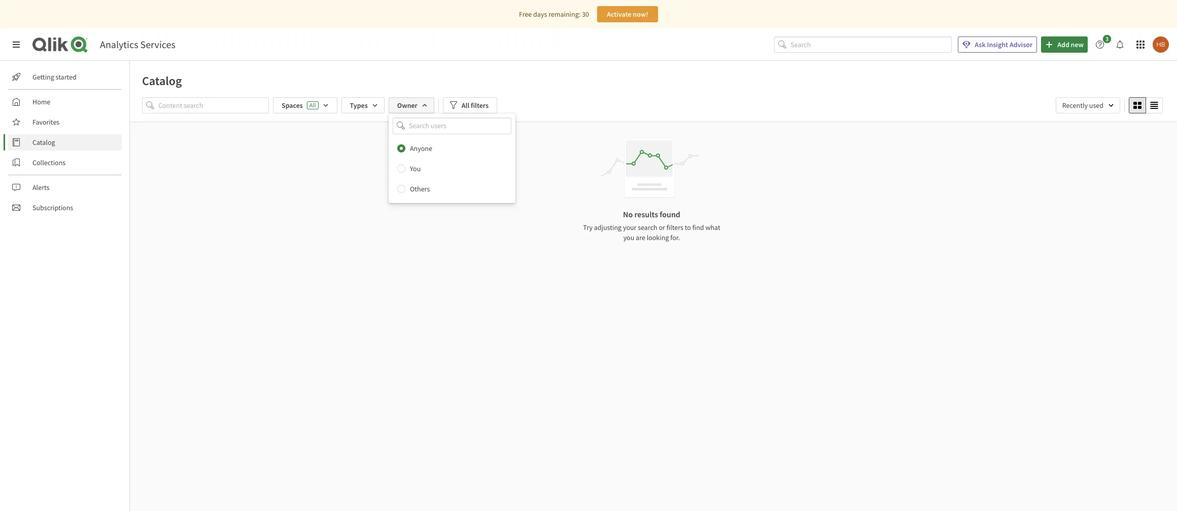 Task type: describe. For each thing, give the bounding box(es) containing it.
recently used
[[1062, 101, 1104, 110]]

no
[[623, 210, 633, 220]]

recently
[[1062, 101, 1088, 110]]

try
[[583, 223, 593, 232]]

anyone
[[410, 144, 432, 153]]

add
[[1057, 40, 1069, 49]]

analytics services element
[[100, 38, 175, 51]]

owner
[[397, 101, 417, 110]]

Recently used field
[[1056, 97, 1120, 114]]

your
[[623, 223, 636, 232]]

analytics
[[100, 38, 138, 51]]

free days remaining: 30
[[519, 10, 589, 19]]

you
[[410, 164, 421, 173]]

navigation pane element
[[0, 65, 129, 220]]

find
[[692, 223, 704, 232]]

advisor
[[1010, 40, 1033, 49]]

looking
[[647, 233, 669, 243]]

to
[[685, 223, 691, 232]]

types
[[350, 101, 368, 110]]

3
[[1106, 35, 1109, 43]]

getting started
[[32, 73, 77, 82]]

0 vertical spatial catalog
[[142, 73, 182, 89]]

collections link
[[8, 155, 122, 171]]

types button
[[341, 97, 384, 114]]

new
[[1071, 40, 1084, 49]]

or
[[659, 223, 665, 232]]

add new
[[1057, 40, 1084, 49]]

Search users text field
[[407, 118, 499, 134]]

Content search text field
[[158, 97, 269, 114]]

close sidebar menu image
[[12, 41, 20, 49]]

started
[[56, 73, 77, 82]]

ask insight advisor
[[975, 40, 1033, 49]]

no results found try adjusting your search or filters to find what you are looking for.
[[583, 210, 720, 243]]

activate
[[607, 10, 631, 19]]

filters inside dropdown button
[[471, 101, 489, 110]]

spaces
[[282, 101, 303, 110]]

insight
[[987, 40, 1008, 49]]

owner option group
[[389, 138, 515, 199]]

add new button
[[1041, 37, 1088, 53]]

ask insight advisor button
[[958, 37, 1037, 53]]

home
[[32, 97, 50, 107]]

favorites
[[32, 118, 59, 127]]

subscriptions
[[32, 203, 73, 213]]

others
[[410, 184, 430, 194]]

days
[[533, 10, 547, 19]]

howard brown image
[[1153, 37, 1169, 53]]



Task type: vqa. For each thing, say whether or not it's contained in the screenshot.
All for All
yes



Task type: locate. For each thing, give the bounding box(es) containing it.
all inside dropdown button
[[462, 101, 469, 110]]

all right the spaces
[[309, 101, 316, 109]]

1 horizontal spatial filters
[[667, 223, 683, 232]]

searchbar element
[[774, 36, 952, 53]]

0 vertical spatial filters
[[471, 101, 489, 110]]

1 vertical spatial catalog
[[32, 138, 55, 147]]

catalog inside navigation pane element
[[32, 138, 55, 147]]

0 horizontal spatial all
[[309, 101, 316, 109]]

switch view group
[[1129, 97, 1163, 114]]

collections
[[32, 158, 66, 167]]

free
[[519, 10, 532, 19]]

ask
[[975, 40, 986, 49]]

getting
[[32, 73, 54, 82]]

all filters button
[[443, 97, 497, 114]]

remaining:
[[549, 10, 581, 19]]

used
[[1089, 101, 1104, 110]]

1 horizontal spatial catalog
[[142, 73, 182, 89]]

getting started link
[[8, 69, 122, 85]]

catalog down "services"
[[142, 73, 182, 89]]

search
[[638, 223, 657, 232]]

alerts
[[32, 183, 49, 192]]

filters
[[471, 101, 489, 110], [667, 223, 683, 232]]

filters inside no results found try adjusting your search or filters to find what you are looking for.
[[667, 223, 683, 232]]

adjusting
[[594, 223, 622, 232]]

3 button
[[1092, 35, 1114, 53]]

what
[[705, 223, 720, 232]]

now!
[[633, 10, 648, 19]]

for.
[[670, 233, 680, 243]]

catalog
[[142, 73, 182, 89], [32, 138, 55, 147]]

found
[[660, 210, 680, 220]]

activate now! link
[[597, 6, 658, 22]]

results
[[634, 210, 658, 220]]

0 horizontal spatial catalog
[[32, 138, 55, 147]]

30
[[582, 10, 589, 19]]

catalog link
[[8, 134, 122, 151]]

filters up search users text field at the top of page
[[471, 101, 489, 110]]

are
[[636, 233, 645, 243]]

catalog down favorites
[[32, 138, 55, 147]]

0 horizontal spatial filters
[[471, 101, 489, 110]]

1 vertical spatial filters
[[667, 223, 683, 232]]

filters region
[[130, 95, 1177, 203]]

alerts link
[[8, 180, 122, 196]]

subscriptions link
[[8, 200, 122, 216]]

1 horizontal spatial all
[[462, 101, 469, 110]]

activate now!
[[607, 10, 648, 19]]

all filters
[[462, 101, 489, 110]]

analytics services
[[100, 38, 175, 51]]

you
[[623, 233, 634, 243]]

all up search users text field at the top of page
[[462, 101, 469, 110]]

all for all
[[309, 101, 316, 109]]

home link
[[8, 94, 122, 110]]

services
[[140, 38, 175, 51]]

all
[[462, 101, 469, 110], [309, 101, 316, 109]]

None field
[[389, 118, 515, 134]]

favorites link
[[8, 114, 122, 130]]

filters up for.
[[667, 223, 683, 232]]

all for all filters
[[462, 101, 469, 110]]

Search text field
[[791, 36, 952, 53]]

owner button
[[389, 97, 434, 114]]



